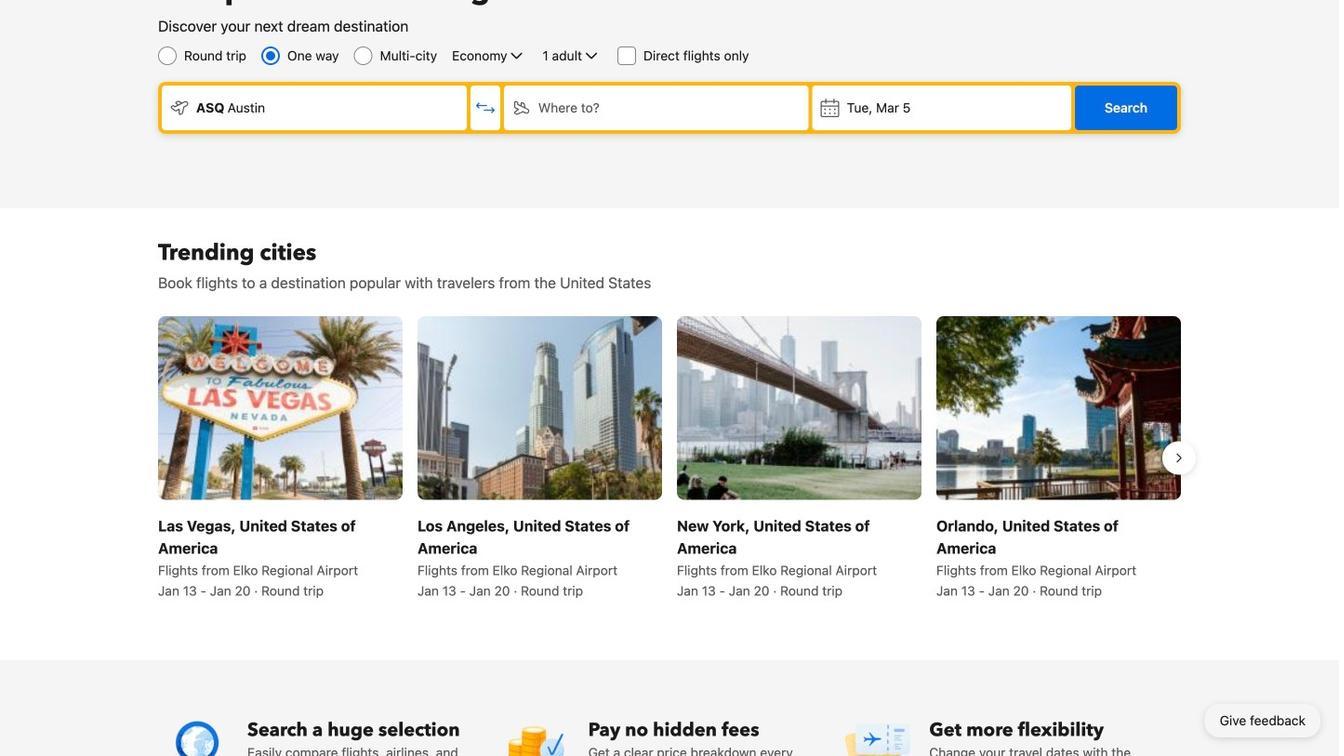 Task type: describe. For each thing, give the bounding box(es) containing it.
los angeles, united states of america image
[[418, 316, 662, 500]]

orlando, united states of america image
[[937, 316, 1182, 500]]

new york, united states of america image
[[677, 316, 922, 500]]



Task type: vqa. For each thing, say whether or not it's contained in the screenshot.
Las Vegas, United States of America image
yes



Task type: locate. For each thing, give the bounding box(es) containing it.
region
[[143, 309, 1197, 608]]

las vegas, united states of america image
[[158, 316, 403, 500]]



